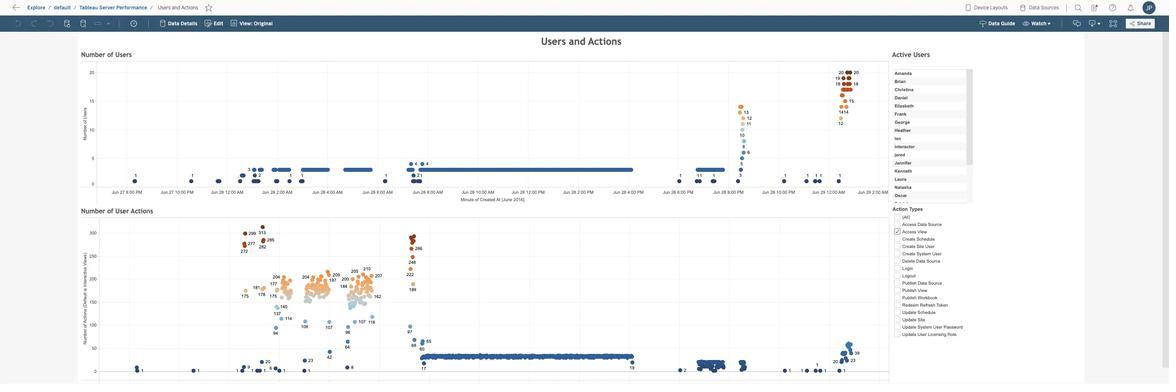 Task type: locate. For each thing, give the bounding box(es) containing it.
explore link
[[27, 4, 46, 11]]

/ left users
[[150, 5, 153, 11]]

explore
[[27, 5, 45, 11]]

/ right the default link
[[74, 5, 76, 11]]

skip
[[21, 6, 35, 14]]

and
[[172, 5, 180, 11]]

/
[[48, 5, 51, 11], [74, 5, 76, 11], [150, 5, 153, 11]]

2 / from the left
[[74, 5, 76, 11]]

1 horizontal spatial /
[[74, 5, 76, 11]]

2 horizontal spatial /
[[150, 5, 153, 11]]

/ right "to"
[[48, 5, 51, 11]]

actions
[[181, 5, 198, 11]]

tableau server performance link
[[79, 4, 148, 11]]

0 horizontal spatial /
[[48, 5, 51, 11]]

performance
[[116, 5, 147, 11]]

tableau
[[79, 5, 98, 11]]

default link
[[53, 4, 71, 11]]

server
[[99, 5, 115, 11]]

users and actions
[[158, 5, 198, 11]]

default
[[54, 5, 71, 11]]



Task type: vqa. For each thing, say whether or not it's contained in the screenshot.
by text only_f5he34f icon associated with Personal Space
no



Task type: describe. For each thing, give the bounding box(es) containing it.
skip to content link
[[20, 4, 83, 15]]

1 / from the left
[[48, 5, 51, 11]]

users and actions element
[[155, 5, 201, 11]]

skip to content
[[21, 6, 70, 14]]

users
[[158, 5, 171, 11]]

3 / from the left
[[150, 5, 153, 11]]

explore / default / tableau server performance /
[[27, 5, 153, 11]]

content
[[45, 6, 70, 14]]

to
[[37, 6, 43, 14]]



